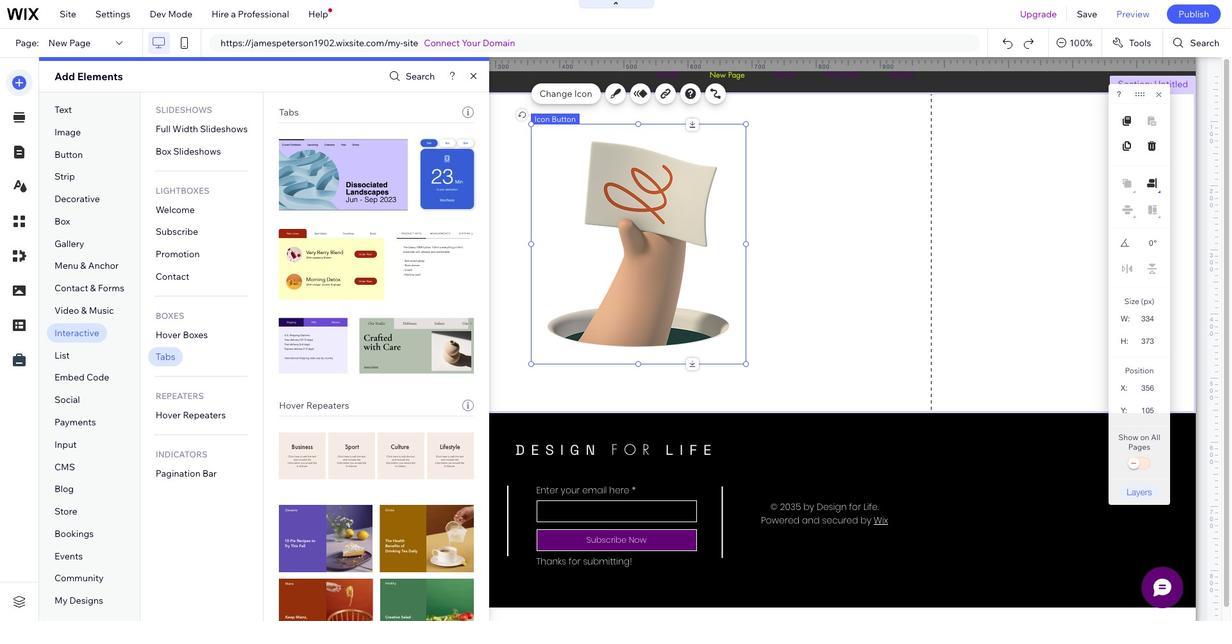 Task type: describe. For each thing, give the bounding box(es) containing it.
forms
[[98, 282, 124, 294]]

0 horizontal spatial icon
[[535, 114, 550, 124]]

site
[[60, 8, 76, 20]]

embed code
[[55, 372, 109, 383]]

tools
[[1130, 37, 1152, 49]]

music
[[89, 305, 114, 316]]

hover boxes
[[156, 329, 208, 340]]

size
[[1125, 296, 1140, 306]]

dev
[[150, 8, 166, 20]]

0 vertical spatial boxes
[[156, 310, 184, 321]]

500
[[627, 63, 638, 70]]

box for box
[[55, 216, 70, 227]]

upgrade
[[1021, 8, 1058, 20]]

interactive
[[55, 327, 99, 339]]

my designs
[[55, 595, 103, 606]]

your
[[462, 37, 481, 49]]

300
[[498, 63, 510, 70]]

new page
[[48, 37, 91, 49]]

contact for contact & forms
[[55, 282, 88, 294]]

menu & anchor
[[55, 260, 119, 272]]

menu
[[55, 260, 78, 272]]

elements
[[77, 70, 123, 83]]

h:
[[1121, 337, 1129, 346]]

designs
[[70, 595, 103, 606]]

embed
[[55, 372, 85, 383]]

community
[[55, 573, 104, 584]]

x:
[[1121, 384, 1128, 393]]

video
[[55, 305, 79, 316]]

code
[[87, 372, 109, 383]]

w:
[[1121, 314, 1131, 323]]

events
[[55, 550, 83, 562]]

list
[[55, 349, 70, 361]]

new
[[48, 37, 67, 49]]

publish button
[[1168, 4, 1222, 24]]

gallery
[[55, 238, 84, 249]]

section: untitled
[[1119, 78, 1189, 90]]

lightboxes
[[156, 185, 210, 195]]

change
[[540, 88, 573, 99]]

& for menu
[[80, 260, 86, 272]]

subscribe
[[156, 226, 198, 238]]

2 vertical spatial slideshows
[[173, 145, 221, 157]]

bar
[[203, 468, 217, 479]]

site
[[403, 37, 419, 49]]

untitled
[[1155, 78, 1189, 90]]

https://jamespeterson1902.wixsite.com/my-site connect your domain
[[221, 37, 515, 49]]

welcome
[[156, 204, 195, 215]]

width
[[173, 123, 198, 135]]

pagination
[[156, 468, 201, 479]]

1 vertical spatial tabs
[[156, 351, 175, 363]]

tools button
[[1103, 29, 1163, 57]]

100%
[[1070, 37, 1093, 49]]

preview
[[1117, 8, 1150, 20]]

& for contact
[[90, 282, 96, 294]]

blog
[[55, 483, 74, 495]]

? button
[[1118, 90, 1122, 99]]

add elements
[[55, 70, 123, 83]]

decorative
[[55, 193, 100, 205]]

box for box slideshows
[[156, 145, 171, 157]]

settings
[[95, 8, 131, 20]]

change icon
[[540, 88, 593, 99]]

on
[[1141, 432, 1150, 442]]

https://jamespeterson1902.wixsite.com/my-
[[221, 37, 403, 49]]

1 horizontal spatial search button
[[1164, 29, 1232, 57]]



Task type: locate. For each thing, give the bounding box(es) containing it.
& right menu
[[80, 260, 86, 272]]

1 horizontal spatial box
[[156, 145, 171, 157]]

y:
[[1121, 406, 1128, 415]]

400
[[562, 63, 574, 70]]

preview button
[[1108, 0, 1160, 28]]

pages
[[1129, 442, 1151, 452]]

hover repeaters
[[279, 400, 349, 411], [156, 409, 226, 421]]

2 vertical spatial &
[[81, 305, 87, 316]]

slideshows right width
[[200, 123, 248, 135]]

0 horizontal spatial tabs
[[156, 351, 175, 363]]

0 vertical spatial slideshows
[[156, 105, 212, 115]]

1 vertical spatial &
[[90, 282, 96, 294]]

None text field
[[1137, 235, 1154, 252]]

button down image
[[55, 149, 83, 160]]

social
[[55, 394, 80, 406]]

input
[[55, 439, 77, 450]]

0 vertical spatial search button
[[1164, 29, 1232, 57]]

1 horizontal spatial button
[[552, 114, 576, 124]]

1 horizontal spatial tabs
[[279, 107, 299, 118]]

& right 'video'
[[81, 305, 87, 316]]

payments
[[55, 416, 96, 428]]

700
[[755, 63, 766, 70]]

layers
[[1127, 486, 1153, 497]]

icon button
[[535, 114, 576, 124]]

bookings
[[55, 528, 94, 539]]

None text field
[[1135, 310, 1160, 327], [1136, 332, 1160, 350], [1135, 379, 1160, 396], [1134, 402, 1160, 419], [1135, 310, 1160, 327], [1136, 332, 1160, 350], [1135, 379, 1160, 396], [1134, 402, 1160, 419]]

0 horizontal spatial box
[[55, 216, 70, 227]]

1 horizontal spatial search
[[1191, 37, 1220, 49]]

layers button
[[1120, 485, 1161, 499]]

0 vertical spatial box
[[156, 145, 171, 157]]

icon right change on the left top of page
[[575, 88, 593, 99]]

add
[[55, 70, 75, 83]]

1 vertical spatial button
[[55, 149, 83, 160]]

show on all pages
[[1119, 432, 1161, 452]]

?
[[1118, 90, 1122, 99]]

switch
[[1127, 455, 1153, 473]]

store
[[55, 506, 77, 517]]

& for video
[[81, 305, 87, 316]]

1 horizontal spatial hover repeaters
[[279, 400, 349, 411]]

0 horizontal spatial contact
[[55, 282, 88, 294]]

slideshows down the full width slideshows
[[173, 145, 221, 157]]

contact down promotion
[[156, 271, 189, 282]]

0 horizontal spatial button
[[55, 149, 83, 160]]

size (px)
[[1125, 296, 1155, 306]]

button
[[552, 114, 576, 124], [55, 149, 83, 160]]

search down publish button
[[1191, 37, 1220, 49]]

position
[[1126, 366, 1155, 375]]

boxes
[[156, 310, 184, 321], [183, 329, 208, 340]]

professional
[[238, 8, 289, 20]]

pagination bar
[[156, 468, 217, 479]]

tabs
[[279, 107, 299, 118], [156, 351, 175, 363]]

image
[[55, 126, 81, 138]]

icon
[[575, 88, 593, 99], [535, 114, 550, 124]]

hire
[[212, 8, 229, 20]]

0 horizontal spatial search
[[406, 71, 435, 82]]

1 horizontal spatial contact
[[156, 271, 189, 282]]

contact for contact
[[156, 271, 189, 282]]

0 vertical spatial search
[[1191, 37, 1220, 49]]

promotion
[[156, 248, 200, 260]]

full width slideshows
[[156, 123, 248, 135]]

& left forms
[[90, 282, 96, 294]]

a
[[231, 8, 236, 20]]

mode
[[168, 8, 193, 20]]

1 vertical spatial icon
[[535, 114, 550, 124]]

contact up 'video'
[[55, 282, 88, 294]]

box
[[156, 145, 171, 157], [55, 216, 70, 227]]

show
[[1119, 432, 1139, 442]]

1 vertical spatial boxes
[[183, 329, 208, 340]]

strip
[[55, 171, 75, 182]]

section:
[[1119, 78, 1153, 90]]

1 vertical spatial box
[[55, 216, 70, 227]]

search button
[[1164, 29, 1232, 57], [386, 67, 435, 86]]

domain
[[483, 37, 515, 49]]

0 vertical spatial icon
[[575, 88, 593, 99]]

900
[[883, 63, 895, 70]]

search button down publish button
[[1164, 29, 1232, 57]]

my
[[55, 595, 68, 606]]

800
[[819, 63, 831, 70]]

page
[[69, 37, 91, 49]]

0 vertical spatial button
[[552, 114, 576, 124]]

contact
[[156, 271, 189, 282], [55, 282, 88, 294]]

&
[[80, 260, 86, 272], [90, 282, 96, 294], [81, 305, 87, 316]]

slideshows up width
[[156, 105, 212, 115]]

connect
[[424, 37, 460, 49]]

publish
[[1179, 8, 1210, 20]]

search
[[1191, 37, 1220, 49], [406, 71, 435, 82]]

save button
[[1068, 0, 1108, 28]]

help
[[309, 8, 328, 20]]

full
[[156, 123, 171, 135]]

°
[[1155, 239, 1158, 248]]

box slideshows
[[156, 145, 221, 157]]

0 vertical spatial &
[[80, 260, 86, 272]]

box down full
[[156, 145, 171, 157]]

indicators
[[156, 449, 208, 459]]

1 vertical spatial search
[[406, 71, 435, 82]]

0 vertical spatial contact
[[156, 271, 189, 282]]

1 vertical spatial contact
[[55, 282, 88, 294]]

all
[[1152, 432, 1161, 442]]

1 vertical spatial search button
[[386, 67, 435, 86]]

(px)
[[1142, 296, 1155, 306]]

600
[[691, 63, 702, 70]]

dev mode
[[150, 8, 193, 20]]

1 horizontal spatial icon
[[575, 88, 593, 99]]

icon down change on the left top of page
[[535, 114, 550, 124]]

video & music
[[55, 305, 114, 316]]

0 vertical spatial tabs
[[279, 107, 299, 118]]

button down change icon
[[552, 114, 576, 124]]

hire a professional
[[212, 8, 289, 20]]

anchor
[[88, 260, 119, 272]]

search down site
[[406, 71, 435, 82]]

100% button
[[1050, 29, 1102, 57]]

box up gallery
[[55, 216, 70, 227]]

0 horizontal spatial search button
[[386, 67, 435, 86]]

search button down site
[[386, 67, 435, 86]]

text
[[55, 104, 72, 115]]

repeaters
[[156, 391, 204, 401], [306, 400, 349, 411], [183, 409, 226, 421]]

cms
[[55, 461, 75, 473]]

1 vertical spatial slideshows
[[200, 123, 248, 135]]

0 horizontal spatial hover repeaters
[[156, 409, 226, 421]]



Task type: vqa. For each thing, say whether or not it's contained in the screenshot.
the Section: Search Results
no



